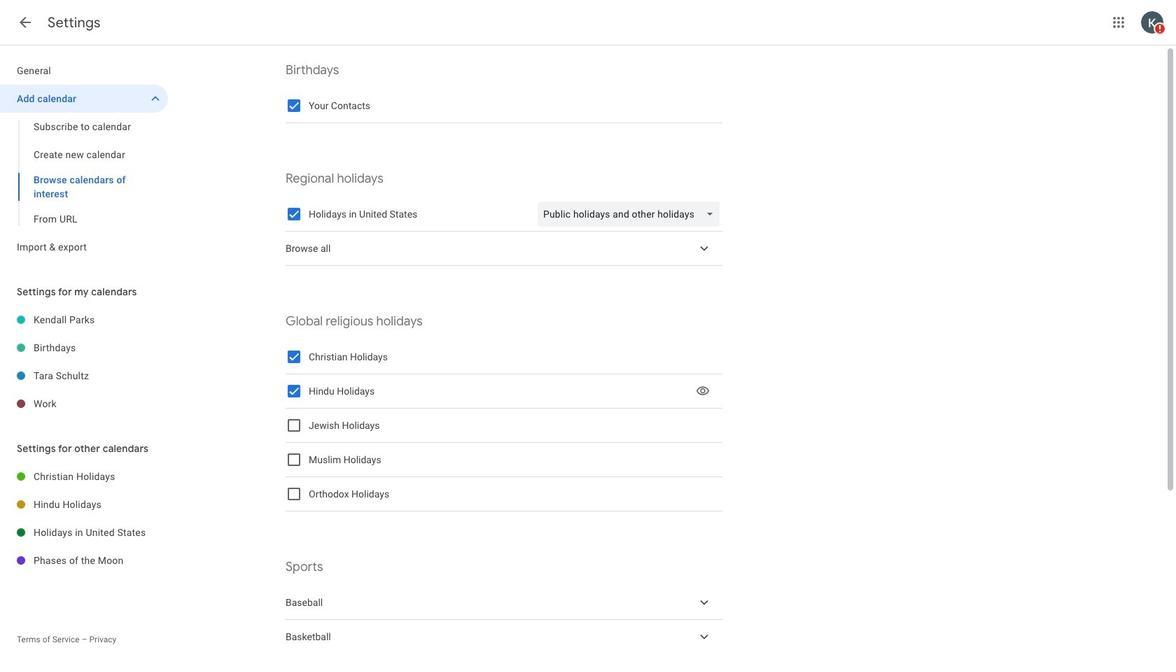 Task type: describe. For each thing, give the bounding box(es) containing it.
1 tree item from the top
[[286, 232, 723, 266]]

phases of the moon tree item
[[0, 547, 168, 575]]

christian holidays tree item
[[0, 463, 168, 491]]

work tree item
[[0, 390, 168, 418]]

add calendar tree item
[[0, 85, 168, 113]]

tara schultz tree item
[[0, 362, 168, 390]]

3 tree item from the top
[[286, 620, 723, 651]]



Task type: locate. For each thing, give the bounding box(es) containing it.
holidays in united states tree item
[[0, 519, 168, 547]]

2 tree from the top
[[0, 306, 168, 418]]

3 tree from the top
[[0, 463, 168, 575]]

None field
[[538, 202, 726, 227]]

2 tree item from the top
[[286, 586, 723, 620]]

0 vertical spatial tree
[[0, 57, 168, 261]]

hindu holidays tree item
[[0, 491, 168, 519]]

kendall parks tree item
[[0, 306, 168, 334]]

tree
[[0, 57, 168, 261], [0, 306, 168, 418], [0, 463, 168, 575]]

tree item
[[286, 232, 723, 266], [286, 586, 723, 620], [286, 620, 723, 651]]

birthdays tree item
[[0, 334, 168, 362]]

go back image
[[17, 14, 34, 31]]

group
[[0, 113, 168, 233]]

1 tree from the top
[[0, 57, 168, 261]]

1 vertical spatial tree
[[0, 306, 168, 418]]

2 vertical spatial tree
[[0, 463, 168, 575]]

heading
[[48, 14, 101, 32]]



Task type: vqa. For each thing, say whether or not it's contained in the screenshot.
cell
no



